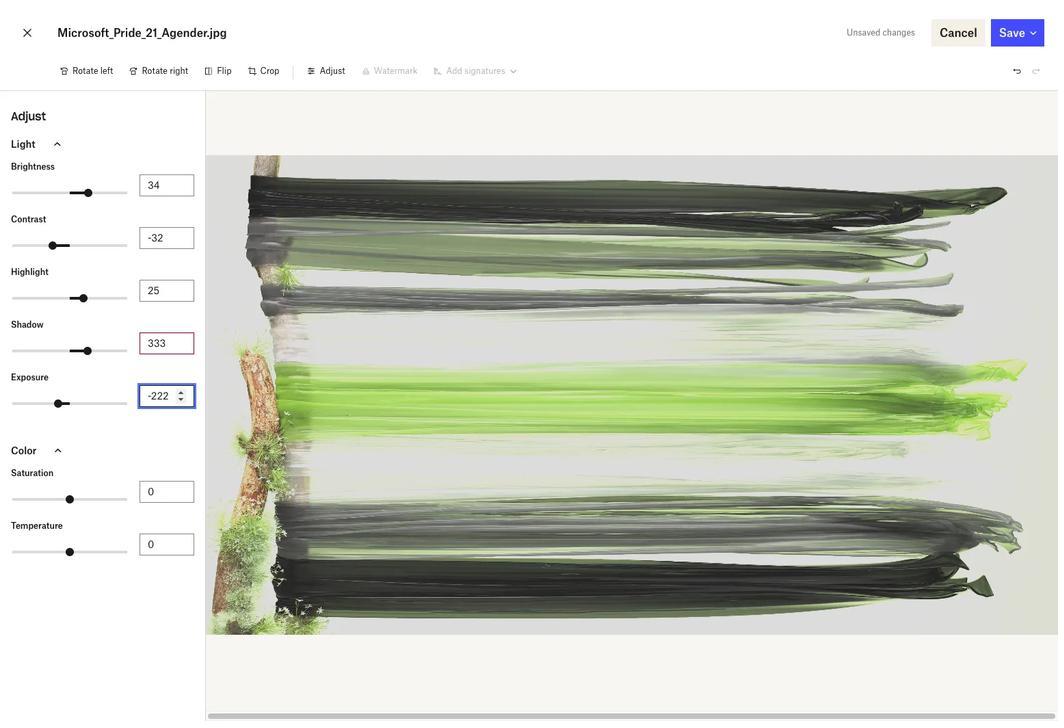 Task type: vqa. For each thing, say whether or not it's contained in the screenshot.
Color
yes



Task type: locate. For each thing, give the bounding box(es) containing it.
changes
[[883, 27, 916, 38]]

adjust right crop
[[320, 66, 345, 76]]

adjust up light
[[11, 109, 46, 123]]

Saturation range field
[[12, 498, 127, 501]]

crop
[[260, 66, 279, 76]]

flip
[[217, 66, 232, 76]]

rotate left "right"
[[142, 66, 168, 76]]

rotate left left
[[73, 66, 98, 76]]

cancel button
[[932, 19, 986, 47]]

unsaved changes
[[847, 27, 916, 38]]

Brightness number field
[[148, 178, 186, 193]]

rotate right
[[142, 66, 188, 76]]

exposure
[[11, 372, 49, 382]]

1 horizontal spatial rotate
[[142, 66, 168, 76]]

adjust button
[[299, 60, 353, 82]]

cancel
[[940, 26, 978, 40]]

rotate for rotate left
[[73, 66, 98, 76]]

1 horizontal spatial adjust
[[320, 66, 345, 76]]

Shadow range field
[[12, 350, 127, 352]]

Saturation number field
[[148, 484, 186, 499]]

rotate
[[73, 66, 98, 76], [142, 66, 168, 76]]

0 horizontal spatial adjust
[[11, 109, 46, 123]]

crop button
[[240, 60, 288, 82]]

brightness
[[11, 161, 55, 172]]

light
[[11, 138, 35, 150]]

rotate inside button
[[73, 66, 98, 76]]

adjust
[[320, 66, 345, 76], [11, 109, 46, 123]]

adjust inside adjust 'button'
[[320, 66, 345, 76]]

Shadow number field
[[148, 336, 186, 351]]

rotate inside button
[[142, 66, 168, 76]]

light button
[[0, 128, 205, 160]]

2 rotate from the left
[[142, 66, 168, 76]]

1 rotate from the left
[[73, 66, 98, 76]]

Highlight number field
[[148, 283, 186, 298]]

0 horizontal spatial rotate
[[73, 66, 98, 76]]

None field
[[0, 0, 105, 15]]

Temperature range field
[[12, 551, 127, 554]]

contrast
[[11, 214, 46, 224]]

0 vertical spatial adjust
[[320, 66, 345, 76]]

save
[[999, 26, 1026, 40]]



Task type: describe. For each thing, give the bounding box(es) containing it.
highlight
[[11, 267, 48, 277]]

Contrast range field
[[12, 244, 127, 247]]

close image
[[19, 22, 36, 44]]

Highlight range field
[[12, 297, 127, 300]]

1 vertical spatial adjust
[[11, 109, 46, 123]]

rotate for rotate right
[[142, 66, 168, 76]]

Exposure range field
[[12, 402, 127, 405]]

saturation
[[11, 468, 54, 478]]

left
[[100, 66, 113, 76]]

shadow
[[11, 320, 44, 330]]

rotate right button
[[121, 60, 197, 82]]

rotate left
[[73, 66, 113, 76]]

unsaved
[[847, 27, 881, 38]]

flip button
[[197, 60, 240, 82]]

microsoft_pride_21_agender.jpg
[[57, 26, 227, 40]]

Brightness range field
[[12, 192, 127, 194]]

right
[[170, 66, 188, 76]]

temperature
[[11, 521, 63, 531]]

Exposure number field
[[148, 389, 186, 404]]

Contrast number field
[[148, 231, 186, 246]]

color button
[[0, 434, 205, 467]]

rotate left button
[[52, 60, 121, 82]]

save button
[[991, 19, 1045, 47]]

Temperature number field
[[148, 537, 186, 552]]

color
[[11, 444, 37, 456]]



